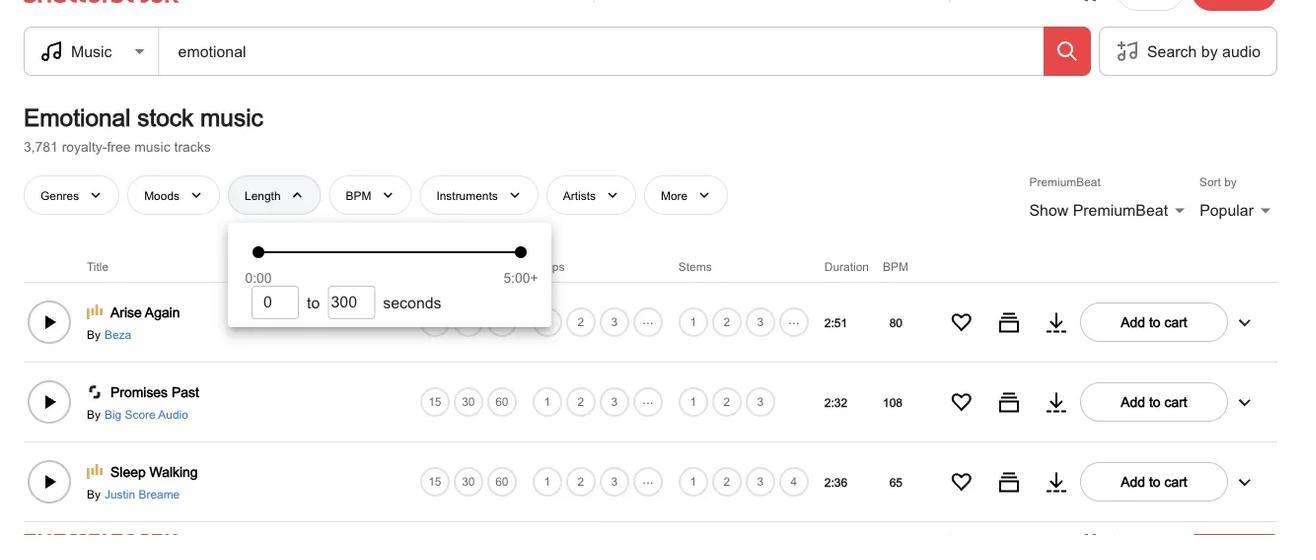 Task type: describe. For each thing, give the bounding box(es) containing it.
... for arise again
[[642, 312, 654, 327]]

80
[[890, 315, 903, 329]]

title
[[87, 260, 109, 274]]

arise again
[[110, 305, 180, 320]]

2 add to cart from the top
[[1121, 394, 1187, 410]]

to for sleep walking
[[1149, 474, 1161, 490]]

sleep walking link
[[110, 462, 198, 482]]

5:00+
[[503, 270, 538, 286]]

stock
[[137, 104, 194, 131]]

add to cart for ...
[[1121, 314, 1187, 330]]

promises past link
[[110, 383, 199, 402]]

beza link
[[101, 326, 131, 342]]

save image
[[950, 311, 974, 334]]

by beza
[[87, 327, 131, 341]]

by big score audio
[[87, 407, 188, 421]]

search by audio button
[[1099, 28, 1277, 75]]

bpm inside button
[[346, 188, 371, 202]]

search
[[1147, 42, 1197, 60]]

60 button
[[485, 306, 519, 339]]

cart for ...
[[1164, 314, 1187, 330]]

emotional stock music 3,781 royalty-free music tracks
[[24, 104, 263, 154]]

loops
[[533, 260, 565, 274]]

score
[[125, 407, 156, 421]]

save image for past
[[950, 390, 974, 414]]

15 for promises past
[[428, 395, 441, 409]]

2 cart from the top
[[1164, 394, 1187, 410]]

search by audio
[[1147, 42, 1261, 60]]

again
[[145, 305, 180, 320]]

0:00
[[245, 270, 272, 286]]

length button
[[228, 175, 321, 215]]

more
[[661, 188, 688, 202]]

add to cart button for 4
[[1080, 462, 1228, 502]]

big score audio link
[[101, 406, 188, 422]]

moods
[[144, 188, 180, 202]]

sleep
[[110, 464, 146, 480]]

by justin breame
[[87, 487, 180, 501]]

search image
[[1055, 39, 1079, 63]]

2:51
[[825, 315, 847, 329]]

arise again link
[[110, 303, 180, 322]]

60 inside 'button'
[[495, 315, 509, 329]]

2 add from the top
[[1121, 394, 1145, 410]]

promises
[[110, 384, 168, 400]]

length
[[245, 188, 281, 202]]

emotional
[[24, 104, 131, 131]]

stems
[[679, 260, 712, 274]]

shutterstock image
[[24, 0, 183, 3]]

add for 4
[[1121, 474, 1145, 490]]

65
[[890, 475, 903, 489]]

3 button
[[598, 385, 631, 419]]

beza
[[105, 327, 131, 341]]

2:36
[[825, 475, 847, 489]]



Task type: locate. For each thing, give the bounding box(es) containing it.
1 add from the top
[[1121, 314, 1145, 330]]

add for ...
[[1121, 314, 1145, 330]]

0 vertical spatial 60
[[495, 315, 509, 329]]

3 60 from the top
[[495, 475, 509, 489]]

0 vertical spatial add to cart button
[[1080, 303, 1228, 342]]

15
[[428, 315, 441, 329], [428, 395, 441, 409], [428, 475, 441, 489]]

0 vertical spatial cart
[[1164, 314, 1187, 330]]

0 vertical spatial music
[[200, 104, 263, 131]]

1 by from the top
[[87, 327, 101, 341]]

2 by from the top
[[87, 407, 101, 421]]

artists
[[563, 188, 596, 202]]

0 vertical spatial add to cart
[[1121, 314, 1187, 330]]

try image
[[1045, 470, 1068, 494]]

save image for walking
[[950, 470, 974, 494]]

0 vertical spatial 30
[[462, 315, 475, 329]]

similar image for ...
[[997, 311, 1021, 334]]

to for promises past
[[1149, 394, 1161, 410]]

2 vertical spatial 60
[[495, 475, 509, 489]]

try image for promises past
[[1045, 390, 1068, 414]]

1 vertical spatial 30
[[462, 395, 475, 409]]

arise
[[110, 305, 142, 320]]

2 try image from the top
[[1045, 390, 1068, 414]]

walking
[[149, 464, 198, 480]]

15 for arise again
[[428, 315, 441, 329]]

3 15 from the top
[[428, 475, 441, 489]]

audio
[[1222, 42, 1261, 60]]

bpm
[[346, 188, 371, 202], [883, 260, 909, 274]]

108
[[883, 395, 903, 409]]

0 horizontal spatial music
[[134, 138, 170, 154]]

save image
[[950, 390, 974, 414], [950, 470, 974, 494]]

duration
[[825, 260, 869, 274]]

60 for past
[[495, 395, 509, 409]]

2 save image from the top
[[950, 470, 974, 494]]

2 vertical spatial 15
[[428, 475, 441, 489]]

0 horizontal spatial bpm
[[346, 188, 371, 202]]

by for arise
[[87, 327, 101, 341]]

justin
[[105, 487, 135, 501]]

1 vertical spatial bpm
[[883, 260, 909, 274]]

music up the tracks
[[200, 104, 263, 131]]

0 vertical spatial by
[[87, 327, 101, 341]]

1 vertical spatial 60
[[495, 395, 509, 409]]

2 vertical spatial cart
[[1164, 474, 1187, 490]]

cart image
[[1078, 0, 1101, 3]]

promises past
[[110, 384, 199, 400]]

more button
[[644, 175, 728, 215]]

3 add to cart button from the top
[[1080, 462, 1228, 502]]

genres button
[[24, 175, 120, 215]]

3 add from the top
[[1121, 474, 1145, 490]]

big
[[105, 407, 122, 421]]

1 horizontal spatial bpm
[[883, 260, 909, 274]]

... for promises past
[[642, 391, 654, 407]]

30
[[462, 315, 475, 329], [462, 395, 475, 409], [462, 475, 475, 489]]

2 add to cart button from the top
[[1080, 383, 1228, 422]]

3 cart from the top
[[1164, 474, 1187, 490]]

by
[[1201, 42, 1218, 60]]

1 vertical spatial try image
[[1045, 390, 1068, 414]]

try image for arise again
[[1045, 311, 1068, 334]]

1 vertical spatial add to cart button
[[1080, 383, 1228, 422]]

1 vertical spatial save image
[[950, 470, 974, 494]]

by left justin
[[87, 487, 101, 501]]

save image right 65
[[950, 470, 974, 494]]

music down stock
[[134, 138, 170, 154]]

2 vertical spatial by
[[87, 487, 101, 501]]

bpm right length button
[[346, 188, 371, 202]]

1 add to cart button from the top
[[1080, 303, 1228, 342]]

3
[[611, 315, 618, 329], [757, 315, 764, 329], [611, 395, 618, 409], [757, 395, 764, 409], [611, 475, 618, 489], [757, 475, 764, 489]]

add
[[1121, 314, 1145, 330], [1121, 394, 1145, 410], [1121, 474, 1145, 490]]

1 add to cart from the top
[[1121, 314, 1187, 330]]

1 vertical spatial 15
[[428, 395, 441, 409]]

try image right similar image
[[1045, 390, 1068, 414]]

2 15 from the top
[[428, 395, 441, 409]]

past
[[172, 384, 199, 400]]

1 vertical spatial music
[[134, 138, 170, 154]]

0 vertical spatial try image
[[1045, 311, 1068, 334]]

2 vertical spatial add to cart
[[1121, 474, 1187, 490]]

try image right save icon
[[1045, 311, 1068, 334]]

2 vertical spatial add
[[1121, 474, 1145, 490]]

3,781
[[24, 138, 58, 154]]

to
[[307, 293, 320, 312], [1149, 314, 1161, 330], [1149, 394, 1161, 410], [1149, 474, 1161, 490]]

breame
[[139, 487, 180, 501]]

similar image right save icon
[[997, 311, 1021, 334]]

tracks
[[174, 138, 211, 154]]

bpm button
[[329, 175, 412, 215]]

30 for 4
[[462, 475, 475, 489]]

0 vertical spatial similar image
[[997, 311, 1021, 334]]

1 vertical spatial cart
[[1164, 394, 1187, 410]]

60 for walking
[[495, 475, 509, 489]]

justin breame link
[[101, 486, 180, 502]]

None number field
[[253, 287, 298, 319], [329, 287, 374, 319], [253, 287, 298, 319], [329, 287, 374, 319]]

30 for ...
[[462, 315, 475, 329]]

instruments
[[436, 188, 498, 202]]

3 30 from the top
[[462, 475, 475, 489]]

moods button
[[127, 175, 220, 215]]

seconds
[[383, 293, 442, 312]]

cart
[[1164, 314, 1187, 330], [1164, 394, 1187, 410], [1164, 474, 1187, 490]]

similar image
[[997, 311, 1021, 334], [997, 470, 1021, 494]]

15 for sleep walking
[[428, 475, 441, 489]]

2 30 from the top
[[462, 395, 475, 409]]

1 save image from the top
[[950, 390, 974, 414]]

1 cart from the top
[[1164, 314, 1187, 330]]

add to cart button for ...
[[1080, 303, 1228, 342]]

1 60 from the top
[[495, 315, 509, 329]]

1 vertical spatial similar image
[[997, 470, 1021, 494]]

to for arise again
[[1149, 314, 1161, 330]]

artists button
[[546, 175, 636, 215]]

2 vertical spatial add to cart button
[[1080, 462, 1228, 502]]

1 vertical spatial add
[[1121, 394, 1145, 410]]

2 similar image from the top
[[997, 470, 1021, 494]]

2
[[578, 315, 584, 329], [724, 315, 730, 329], [578, 395, 584, 409], [724, 395, 730, 409], [578, 475, 584, 489], [724, 475, 730, 489]]

instruments button
[[420, 175, 538, 215]]

music
[[200, 104, 263, 131], [134, 138, 170, 154]]

0 vertical spatial add
[[1121, 314, 1145, 330]]

2:32
[[825, 395, 847, 409]]

1
[[544, 315, 551, 329], [690, 315, 697, 329], [544, 395, 551, 409], [690, 395, 697, 409], [544, 475, 551, 489], [690, 475, 697, 489]]

by
[[87, 327, 101, 341], [87, 407, 101, 421], [87, 487, 101, 501]]

3 inside button
[[611, 395, 618, 409]]

1 30 from the top
[[462, 315, 475, 329]]

free
[[107, 138, 131, 154]]

try image
[[1045, 311, 1068, 334], [1045, 390, 1068, 414]]

0 vertical spatial 15
[[428, 315, 441, 329]]

1 similar image from the top
[[997, 311, 1021, 334]]

...
[[642, 312, 654, 327], [788, 312, 800, 327], [642, 391, 654, 407], [642, 471, 654, 487]]

1 15 from the top
[[428, 315, 441, 329]]

1 horizontal spatial music
[[200, 104, 263, 131]]

cart for 4
[[1164, 474, 1187, 490]]

similar image for 4
[[997, 470, 1021, 494]]

1 vertical spatial add to cart
[[1121, 394, 1187, 410]]

sleep walking
[[110, 464, 198, 480]]

similar image
[[997, 390, 1021, 414]]

add to cart for 4
[[1121, 474, 1187, 490]]

add to cart button
[[1080, 303, 1228, 342], [1080, 383, 1228, 422], [1080, 462, 1228, 502]]

2 60 from the top
[[495, 395, 509, 409]]

by left beza
[[87, 327, 101, 341]]

0 vertical spatial bpm
[[346, 188, 371, 202]]

3 by from the top
[[87, 487, 101, 501]]

1 try image from the top
[[1045, 311, 1068, 334]]

2 vertical spatial 30
[[462, 475, 475, 489]]

royalty-
[[62, 138, 107, 154]]

... for sleep walking
[[642, 471, 654, 487]]

add to cart
[[1121, 314, 1187, 330], [1121, 394, 1187, 410], [1121, 474, 1187, 490]]

1 vertical spatial by
[[87, 407, 101, 421]]

by for sleep
[[87, 487, 101, 501]]

0 vertical spatial save image
[[950, 390, 974, 414]]

by left big
[[87, 407, 101, 421]]

60
[[495, 315, 509, 329], [495, 395, 509, 409], [495, 475, 509, 489]]

by for promises
[[87, 407, 101, 421]]

similar image left try image
[[997, 470, 1021, 494]]

3 add to cart from the top
[[1121, 474, 1187, 490]]

audio
[[158, 407, 188, 421]]

genres
[[40, 188, 79, 202]]

save image left similar image
[[950, 390, 974, 414]]

bpm right duration
[[883, 260, 909, 274]]

4
[[791, 475, 797, 489]]



Task type: vqa. For each thing, say whether or not it's contained in the screenshot.
Simplify
no



